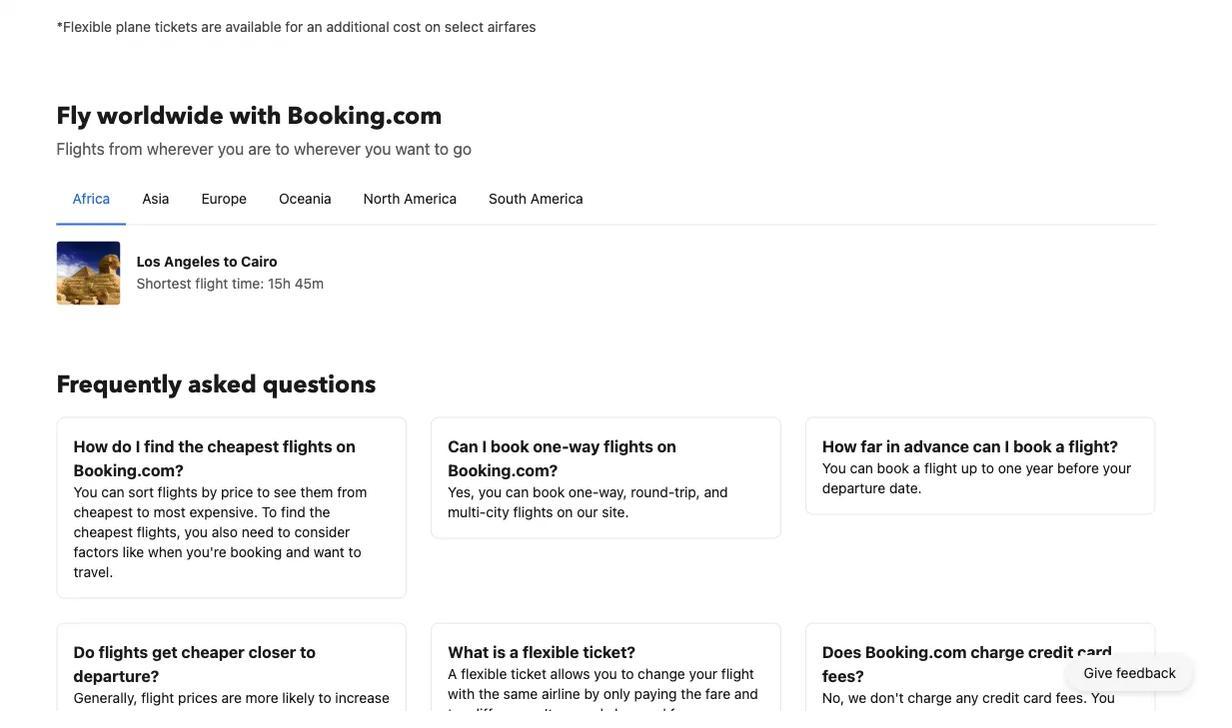 Task type: locate. For each thing, give the bounding box(es) containing it.
los angeles to cairo image
[[56, 242, 120, 306]]

and inside what is a flexible ticket? a flexible ticket allows you to change your flight with the same airline by only paying the fare and tax difference. it can only be used for o
[[734, 686, 758, 702]]

your inside what is a flexible ticket? a flexible ticket allows you to change your flight with the same airline by only paying the fare and tax difference. it can only be used for o
[[689, 666, 717, 682]]

credit up fees.
[[1028, 643, 1074, 662]]

for right used
[[670, 706, 688, 711]]

booking.com? inside can i book one-way flights on booking.com? yes, you can book one-way, round-trip, and multi-city flights on our site.
[[448, 461, 558, 480]]

be
[[615, 706, 631, 711]]

america inside button
[[530, 190, 583, 207]]

1 horizontal spatial a
[[913, 460, 920, 477]]

1 horizontal spatial paying
[[1051, 710, 1094, 711]]

and right fare
[[734, 686, 758, 702]]

2 horizontal spatial a
[[1056, 437, 1065, 456]]

1 vertical spatial and
[[286, 544, 310, 561]]

multi-
[[448, 504, 486, 521]]

0 vertical spatial from
[[109, 139, 143, 158]]

0 vertical spatial you
[[822, 460, 846, 477]]

frequently
[[56, 369, 182, 402]]

1 vertical spatial card
[[1023, 690, 1052, 706]]

america for north america
[[404, 190, 457, 207]]

you up city
[[478, 484, 502, 501]]

0 vertical spatial your
[[1103, 460, 1131, 477]]

on left our
[[557, 504, 573, 521]]

1 horizontal spatial date.
[[889, 480, 922, 497]]

0 horizontal spatial america
[[404, 190, 457, 207]]

0 vertical spatial credit
[[1028, 643, 1074, 662]]

how for how do i find the cheapest flights on booking.com?
[[73, 437, 108, 456]]

are right tickets
[[201, 18, 222, 35]]

used
[[635, 706, 666, 711]]

shortest
[[136, 275, 191, 292]]

0 vertical spatial charge
[[971, 643, 1024, 662]]

america right south
[[530, 190, 583, 207]]

1 vertical spatial paying
[[1051, 710, 1094, 711]]

1 horizontal spatial closer
[[248, 643, 296, 662]]

south america
[[489, 190, 583, 207]]

flight down "advance"
[[924, 460, 957, 477]]

you left sort
[[73, 484, 97, 501]]

1 booking.com? from the left
[[73, 461, 183, 480]]

2 how from the left
[[822, 437, 857, 456]]

charge up exactly
[[907, 690, 952, 706]]

you down give
[[1091, 690, 1115, 706]]

1 america from the left
[[404, 190, 457, 207]]

and inside can i book one-way flights on booking.com? yes, you can book one-way, round-trip, and multi-city flights on our site.
[[704, 484, 728, 501]]

do
[[112, 437, 132, 456]]

1 horizontal spatial with
[[448, 686, 475, 702]]

sort
[[128, 484, 154, 501]]

flight left "prices"
[[141, 690, 174, 706]]

paying down fees.
[[1051, 710, 1094, 711]]

1 vertical spatial only
[[584, 706, 611, 711]]

ticket
[[511, 666, 546, 682]]

1 horizontal spatial your
[[689, 666, 717, 682]]

asia
[[142, 190, 169, 207]]

wherever up oceania
[[294, 139, 361, 158]]

same
[[503, 686, 538, 702]]

you inside 'how do i find the cheapest flights on booking.com? you can sort flights by price to see them from cheapest to most expensive. to find the cheapest flights, you also need to consider factors like when you're booking and want to travel.'
[[184, 524, 208, 541]]

from right 'flights'
[[109, 139, 143, 158]]

far
[[861, 437, 882, 456]]

0 horizontal spatial and
[[286, 544, 310, 561]]

to
[[275, 139, 290, 158], [434, 139, 449, 158], [223, 253, 237, 270], [981, 460, 994, 477], [257, 484, 270, 501], [137, 504, 150, 521], [277, 524, 290, 541], [348, 544, 361, 561], [300, 643, 316, 662], [621, 666, 634, 682], [318, 690, 331, 706], [193, 710, 206, 711]]

are left 'more'
[[221, 690, 242, 706]]

find right to
[[281, 504, 306, 521]]

1 horizontal spatial and
[[704, 484, 728, 501]]

america
[[404, 190, 457, 207], [530, 190, 583, 207]]

1 vertical spatial one-
[[568, 484, 599, 501]]

for
[[285, 18, 303, 35], [670, 706, 688, 711], [1098, 710, 1116, 711]]

how inside 'how do i find the cheapest flights on booking.com? you can sort flights by price to see them from cheapest to most expensive. to find the cheapest flights, you also need to consider factors like when you're booking and want to travel.'
[[73, 437, 108, 456]]

for left an
[[285, 18, 303, 35]]

the up consider
[[309, 504, 330, 521]]

i inside how far in advance can i book a flight? you can book a flight up to one year before your departure date.
[[1005, 437, 1009, 456]]

0 horizontal spatial credit
[[982, 690, 1019, 706]]

closer down 'generally,'
[[98, 710, 137, 711]]

a right is
[[509, 643, 519, 662]]

1 vertical spatial date.
[[279, 710, 312, 711]]

0 horizontal spatial booking.com
[[287, 100, 442, 133]]

0 vertical spatial paying
[[634, 686, 677, 702]]

closer up 'more'
[[248, 643, 296, 662]]

to right up
[[981, 460, 994, 477]]

0 vertical spatial one-
[[533, 437, 569, 456]]

to down "prices"
[[193, 710, 206, 711]]

on right cost
[[425, 18, 441, 35]]

2 america from the left
[[530, 190, 583, 207]]

how
[[73, 437, 108, 456], [822, 437, 857, 456]]

can
[[973, 437, 1001, 456], [850, 460, 873, 477], [101, 484, 124, 501], [506, 484, 529, 501], [557, 706, 580, 711], [822, 710, 845, 711]]

find right do
[[144, 437, 174, 456]]

1 horizontal spatial i
[[482, 437, 487, 456]]

flight up fare
[[721, 666, 754, 682]]

want down consider
[[314, 544, 345, 561]]

1 vertical spatial a
[[913, 460, 920, 477]]

can down "airline"
[[557, 706, 580, 711]]

wherever down worldwide
[[147, 139, 214, 158]]

to up likely
[[300, 643, 316, 662]]

plane
[[116, 18, 151, 35]]

can up departure
[[850, 460, 873, 477]]

how inside how far in advance can i book a flight? you can book a flight up to one year before your departure date.
[[822, 437, 857, 456]]

closer
[[248, 643, 296, 662], [98, 710, 137, 711]]

0 vertical spatial see
[[274, 484, 297, 501]]

with inside what is a flexible ticket? a flexible ticket allows you to change your flight with the same airline by only paying the fare and tax difference. it can only be used for o
[[448, 686, 475, 702]]

tab list
[[56, 173, 1156, 227]]

only left 'be'
[[584, 706, 611, 711]]

1 horizontal spatial how
[[822, 437, 857, 456]]

0 horizontal spatial by
[[201, 484, 217, 501]]

how left do
[[73, 437, 108, 456]]

i up one
[[1005, 437, 1009, 456]]

2 vertical spatial and
[[734, 686, 758, 702]]

flights up departure?
[[98, 643, 148, 662]]

and right trip,
[[704, 484, 728, 501]]

1 vertical spatial are
[[248, 139, 271, 158]]

by up expensive.
[[201, 484, 217, 501]]

flights
[[283, 437, 332, 456], [604, 437, 653, 456], [158, 484, 198, 501], [513, 504, 553, 521], [98, 643, 148, 662]]

fees.
[[1056, 690, 1087, 706]]

1 vertical spatial from
[[337, 484, 367, 501]]

0 vertical spatial with
[[230, 100, 281, 133]]

2 booking.com? from the left
[[448, 461, 558, 480]]

on down questions
[[336, 437, 356, 456]]

card
[[1077, 643, 1112, 662], [1023, 690, 1052, 706]]

to inside how far in advance can i book a flight? you can book a flight up to one year before your departure date.
[[981, 460, 994, 477]]

2 horizontal spatial for
[[1098, 710, 1116, 711]]

2 i from the left
[[482, 437, 487, 456]]

to up time:
[[223, 253, 237, 270]]

with inside fly worldwide with booking.com flights from wherever you are to wherever you want to go
[[230, 100, 281, 133]]

1 vertical spatial by
[[584, 686, 600, 702]]

airfares
[[487, 18, 536, 35]]

1 vertical spatial booking.com
[[865, 643, 967, 662]]

0 vertical spatial booking.com
[[287, 100, 442, 133]]

0 vertical spatial are
[[201, 18, 222, 35]]

can down no,
[[822, 710, 845, 711]]

a up before
[[1056, 437, 1065, 456]]

0 horizontal spatial paying
[[634, 686, 677, 702]]

*flexible plane tickets are available for an additional cost on select airfares
[[56, 18, 536, 35]]

1 horizontal spatial from
[[337, 484, 367, 501]]

2 horizontal spatial and
[[734, 686, 758, 702]]

want inside 'how do i find the cheapest flights on booking.com? you can sort flights by price to see them from cheapest to most expensive. to find the cheapest flights, you also need to consider factors like when you're booking and want to travel.'
[[314, 544, 345, 561]]

1 horizontal spatial booking.com?
[[448, 461, 558, 480]]

select
[[445, 18, 484, 35]]

see down "don't"
[[896, 710, 919, 711]]

flexible down is
[[461, 666, 507, 682]]

1 vertical spatial you
[[73, 484, 97, 501]]

0 vertical spatial a
[[1056, 437, 1065, 456]]

i inside 'how do i find the cheapest flights on booking.com? you can sort flights by price to see them from cheapest to most expensive. to find the cheapest flights, you also need to consider factors like when you're booking and want to travel.'
[[135, 437, 140, 456]]

the down 'generally,'
[[73, 710, 94, 711]]

book left way,
[[533, 484, 565, 501]]

to up oceania
[[275, 139, 290, 158]]

i inside can i book one-way flights on booking.com? yes, you can book one-way, round-trip, and multi-city flights on our site.
[[482, 437, 487, 456]]

generally,
[[73, 690, 137, 706]]

booking.com up "don't"
[[865, 643, 967, 662]]

flight
[[195, 275, 228, 292], [924, 460, 957, 477], [721, 666, 754, 682], [141, 690, 174, 706], [242, 710, 275, 711]]

2 vertical spatial are
[[221, 690, 242, 706]]

get down "prices"
[[168, 710, 189, 711]]

the left fare
[[681, 686, 702, 702]]

1 horizontal spatial want
[[395, 139, 430, 158]]

the
[[178, 437, 204, 456], [309, 504, 330, 521], [479, 686, 499, 702], [681, 686, 702, 702], [73, 710, 94, 711]]

1 vertical spatial your
[[689, 666, 717, 682]]

0 horizontal spatial find
[[144, 437, 174, 456]]

0 horizontal spatial wherever
[[147, 139, 214, 158]]

way
[[569, 437, 600, 456]]

2 vertical spatial your
[[210, 710, 238, 711]]

0 horizontal spatial from
[[109, 139, 143, 158]]

2 vertical spatial a
[[509, 643, 519, 662]]

1 i from the left
[[135, 437, 140, 456]]

0 vertical spatial flexible
[[522, 643, 579, 662]]

get left cheaper in the bottom of the page
[[152, 643, 178, 662]]

you for how far in advance can i book a flight?
[[822, 460, 846, 477]]

1 horizontal spatial america
[[530, 190, 583, 207]]

feedback
[[1116, 665, 1176, 681]]

0 vertical spatial want
[[395, 139, 430, 158]]

your
[[1103, 460, 1131, 477], [689, 666, 717, 682], [210, 710, 238, 711]]

you're
[[1007, 710, 1048, 711]]

0 horizontal spatial date.
[[279, 710, 312, 711]]

flight inside how far in advance can i book a flight? you can book a flight up to one year before your departure date.
[[924, 460, 957, 477]]

0 horizontal spatial closer
[[98, 710, 137, 711]]

and down consider
[[286, 544, 310, 561]]

you up 'you're'
[[184, 524, 208, 541]]

card up give
[[1077, 643, 1112, 662]]

a inside what is a flexible ticket? a flexible ticket allows you to change your flight with the same airline by only paying the fare and tax difference. it can only be used for o
[[509, 643, 519, 662]]

i
[[135, 437, 140, 456], [482, 437, 487, 456], [1005, 437, 1009, 456]]

can inside 'how do i find the cheapest flights on booking.com? you can sort flights by price to see them from cheapest to most expensive. to find the cheapest flights, you also need to consider factors like when you're booking and want to travel.'
[[101, 484, 124, 501]]

0 horizontal spatial you
[[73, 484, 97, 501]]

paying
[[634, 686, 677, 702], [1051, 710, 1094, 711]]

advance
[[904, 437, 969, 456]]

date. down likely
[[279, 710, 312, 711]]

any
[[956, 690, 979, 706]]

0 horizontal spatial charge
[[907, 690, 952, 706]]

to left go
[[434, 139, 449, 158]]

1 how from the left
[[73, 437, 108, 456]]

fly worldwide with booking.com flights from wherever you are to wherever you want to go
[[56, 100, 472, 158]]

3 i from the left
[[1005, 437, 1009, 456]]

by inside what is a flexible ticket? a flexible ticket allows you to change your flight with the same airline by only paying the fare and tax difference. it can only be used for o
[[584, 686, 600, 702]]

can inside does booking.com charge credit card fees? no, we don't charge any credit card fees. you can always see exactly what you're paying for i
[[822, 710, 845, 711]]

0 horizontal spatial want
[[314, 544, 345, 561]]

booking.com? up city
[[448, 461, 558, 480]]

0 vertical spatial closer
[[248, 643, 296, 662]]

1 horizontal spatial card
[[1077, 643, 1112, 662]]

you down ticket? in the bottom of the page
[[594, 666, 617, 682]]

only
[[603, 686, 630, 702], [584, 706, 611, 711]]

1 vertical spatial see
[[896, 710, 919, 711]]

book up year
[[1013, 437, 1052, 456]]

america for south america
[[530, 190, 583, 207]]

are up europe button
[[248, 139, 271, 158]]

0 horizontal spatial a
[[509, 643, 519, 662]]

1 horizontal spatial by
[[584, 686, 600, 702]]

you up departure
[[822, 460, 846, 477]]

0 horizontal spatial your
[[210, 710, 238, 711]]

africa button
[[56, 173, 126, 225]]

with
[[230, 100, 281, 133], [448, 686, 475, 702]]

booking.com up the north
[[287, 100, 442, 133]]

0 horizontal spatial see
[[274, 484, 297, 501]]

prices
[[178, 690, 217, 706]]

can left sort
[[101, 484, 124, 501]]

it
[[544, 706, 553, 711]]

1 horizontal spatial wherever
[[294, 139, 361, 158]]

want left go
[[395, 139, 430, 158]]

booking.com inside does booking.com charge credit card fees? no, we don't charge any credit card fees. you can always see exactly what you're paying for i
[[865, 643, 967, 662]]

what
[[448, 643, 489, 662]]

you inside 'how do i find the cheapest flights on booking.com? you can sort flights by price to see them from cheapest to most expensive. to find the cheapest flights, you also need to consider factors like when you're booking and want to travel.'
[[73, 484, 97, 501]]

to inside the los angeles to cairo shortest flight time: 15h 45m
[[223, 253, 237, 270]]

you down departure?
[[141, 710, 165, 711]]

date. inside do flights get cheaper closer to departure? generally, flight prices are more likely to increase the closer you get to your flight date.
[[279, 710, 312, 711]]

flight down angeles at top left
[[195, 275, 228, 292]]

flexible up allows
[[522, 643, 579, 662]]

you inside how far in advance can i book a flight? you can book a flight up to one year before your departure date.
[[822, 460, 846, 477]]

1 vertical spatial flexible
[[461, 666, 507, 682]]

from
[[109, 139, 143, 158], [337, 484, 367, 501]]

1 horizontal spatial booking.com
[[865, 643, 967, 662]]

north america button
[[347, 173, 473, 225]]

1 vertical spatial want
[[314, 544, 345, 561]]

to down consider
[[348, 544, 361, 561]]

0 vertical spatial and
[[704, 484, 728, 501]]

1 horizontal spatial you
[[822, 460, 846, 477]]

can up city
[[506, 484, 529, 501]]

1 horizontal spatial for
[[670, 706, 688, 711]]

to right need
[[277, 524, 290, 541]]

your inside how far in advance can i book a flight? you can book a flight up to one year before your departure date.
[[1103, 460, 1131, 477]]

1 horizontal spatial find
[[281, 504, 306, 521]]

find
[[144, 437, 174, 456], [281, 504, 306, 521]]

want inside fly worldwide with booking.com flights from wherever you are to wherever you want to go
[[395, 139, 430, 158]]

credit up the what
[[982, 690, 1019, 706]]

how left far
[[822, 437, 857, 456]]

to down ticket? in the bottom of the page
[[621, 666, 634, 682]]

los angeles to cairo shortest flight time: 15h 45m
[[136, 253, 324, 292]]

0 horizontal spatial with
[[230, 100, 281, 133]]

see
[[274, 484, 297, 501], [896, 710, 919, 711]]

0 horizontal spatial how
[[73, 437, 108, 456]]

flight inside what is a flexible ticket? a flexible ticket allows you to change your flight with the same airline by only paying the fare and tax difference. it can only be used for o
[[721, 666, 754, 682]]

flights right way in the bottom of the page
[[604, 437, 653, 456]]

by inside 'how do i find the cheapest flights on booking.com? you can sort flights by price to see them from cheapest to most expensive. to find the cheapest flights, you also need to consider factors like when you're booking and want to travel.'
[[201, 484, 217, 501]]

1 horizontal spatial charge
[[971, 643, 1024, 662]]

and
[[704, 484, 728, 501], [286, 544, 310, 561], [734, 686, 758, 702]]

i right do
[[135, 437, 140, 456]]

way,
[[599, 484, 627, 501]]

1 horizontal spatial see
[[896, 710, 919, 711]]

allows
[[550, 666, 590, 682]]

with up tax
[[448, 686, 475, 702]]

trip,
[[674, 484, 700, 501]]

one-
[[533, 437, 569, 456], [568, 484, 599, 501]]

can inside what is a flexible ticket? a flexible ticket allows you to change your flight with the same airline by only paying the fare and tax difference. it can only be used for o
[[557, 706, 580, 711]]

2 horizontal spatial your
[[1103, 460, 1131, 477]]

booking.com?
[[73, 461, 183, 480], [448, 461, 558, 480]]

on inside 'how do i find the cheapest flights on booking.com? you can sort flights by price to see them from cheapest to most expensive. to find the cheapest flights, you also need to consider factors like when you're booking and want to travel.'
[[336, 437, 356, 456]]

booking.com? down do
[[73, 461, 183, 480]]

to right likely
[[318, 690, 331, 706]]

i right 'can'
[[482, 437, 487, 456]]

only up 'be'
[[603, 686, 630, 702]]

2 vertical spatial you
[[1091, 690, 1115, 706]]

are
[[201, 18, 222, 35], [248, 139, 271, 158], [221, 690, 242, 706]]

africa
[[72, 190, 110, 207]]

from right them
[[337, 484, 367, 501]]

for down give
[[1098, 710, 1116, 711]]

0 vertical spatial by
[[201, 484, 217, 501]]

your down "prices"
[[210, 710, 238, 711]]

charge up any
[[971, 643, 1024, 662]]

exactly
[[923, 710, 969, 711]]

asked
[[188, 369, 257, 402]]

a
[[1056, 437, 1065, 456], [913, 460, 920, 477], [509, 643, 519, 662]]

america inside button
[[404, 190, 457, 207]]

asia button
[[126, 173, 185, 225]]

your up fare
[[689, 666, 717, 682]]

year
[[1026, 460, 1053, 477]]

card up the you're
[[1023, 690, 1052, 706]]

0 horizontal spatial card
[[1023, 690, 1052, 706]]

paying up used
[[634, 686, 677, 702]]

by down allows
[[584, 686, 600, 702]]

1 vertical spatial with
[[448, 686, 475, 702]]

date.
[[889, 480, 922, 497], [279, 710, 312, 711]]

fees?
[[822, 667, 864, 686]]



Task type: vqa. For each thing, say whether or not it's contained in the screenshot.
to within How far in advance can I book a flight? You can book a flight up to one year before your departure date.
yes



Task type: describe. For each thing, give the bounding box(es) containing it.
give feedback button
[[1068, 655, 1192, 691]]

paying inside does booking.com charge credit card fees? no, we don't charge any credit card fees. you can always see exactly what you're paying for i
[[1051, 710, 1094, 711]]

north
[[363, 190, 400, 207]]

frequently asked questions
[[56, 369, 376, 402]]

flights,
[[137, 524, 181, 541]]

how for how far in advance can i book a flight?
[[822, 437, 857, 456]]

price
[[221, 484, 253, 501]]

does
[[822, 643, 861, 662]]

you're
[[186, 544, 226, 561]]

to down sort
[[137, 504, 150, 521]]

how far in advance can i book a flight? you can book a flight up to one year before your departure date.
[[822, 437, 1131, 497]]

0 vertical spatial only
[[603, 686, 630, 702]]

give
[[1084, 665, 1112, 681]]

oceania button
[[263, 173, 347, 225]]

site.
[[602, 504, 629, 521]]

time:
[[232, 275, 264, 292]]

how do i find the cheapest flights on booking.com? you can sort flights by price to see them from cheapest to most expensive. to find the cheapest flights, you also need to consider factors like when you're booking and want to travel.
[[73, 437, 367, 581]]

cost
[[393, 18, 421, 35]]

are inside fly worldwide with booking.com flights from wherever you are to wherever you want to go
[[248, 139, 271, 158]]

flight down 'more'
[[242, 710, 275, 711]]

south
[[489, 190, 527, 207]]

0 vertical spatial cheapest
[[207, 437, 279, 456]]

from inside fly worldwide with booking.com flights from wherever you are to wherever you want to go
[[109, 139, 143, 158]]

2 vertical spatial cheapest
[[73, 524, 133, 541]]

los
[[136, 253, 161, 270]]

the up difference.
[[479, 686, 499, 702]]

can i book one-way flights on booking.com? yes, you can book one-way, round-trip, and multi-city flights on our site.
[[448, 437, 728, 521]]

airline
[[542, 686, 580, 702]]

your inside do flights get cheaper closer to departure? generally, flight prices are more likely to increase the closer you get to your flight date.
[[210, 710, 238, 711]]

1 vertical spatial credit
[[982, 690, 1019, 706]]

an
[[307, 18, 322, 35]]

consider
[[294, 524, 350, 541]]

you up europe
[[218, 139, 244, 158]]

can inside can i book one-way flights on booking.com? yes, you can book one-way, round-trip, and multi-city flights on our site.
[[506, 484, 529, 501]]

tab list containing africa
[[56, 173, 1156, 227]]

one
[[998, 460, 1022, 477]]

go
[[453, 139, 472, 158]]

you for how do i find the cheapest flights on booking.com?
[[73, 484, 97, 501]]

always
[[849, 710, 892, 711]]

we
[[848, 690, 866, 706]]

them
[[300, 484, 333, 501]]

the inside do flights get cheaper closer to departure? generally, flight prices are more likely to increase the closer you get to your flight date.
[[73, 710, 94, 711]]

see inside does booking.com charge credit card fees? no, we don't charge any credit card fees. you can always see exactly what you're paying for i
[[896, 710, 919, 711]]

additional
[[326, 18, 389, 35]]

1 vertical spatial closer
[[98, 710, 137, 711]]

for inside what is a flexible ticket? a flexible ticket allows you to change your flight with the same airline by only paying the fare and tax difference. it can only be used for o
[[670, 706, 688, 711]]

when
[[148, 544, 183, 561]]

cheaper
[[181, 643, 245, 662]]

in
[[886, 437, 900, 456]]

you inside can i book one-way flights on booking.com? yes, you can book one-way, round-trip, and multi-city flights on our site.
[[478, 484, 502, 501]]

increase
[[335, 690, 390, 706]]

1 horizontal spatial credit
[[1028, 643, 1074, 662]]

departure?
[[73, 667, 159, 686]]

for inside does booking.com charge credit card fees? no, we don't charge any credit card fees. you can always see exactly what you're paying for i
[[1098, 710, 1116, 711]]

flight inside the los angeles to cairo shortest flight time: 15h 45m
[[195, 275, 228, 292]]

you inside does booking.com charge credit card fees? no, we don't charge any credit card fees. you can always see exactly what you're paying for i
[[1091, 690, 1115, 706]]

and inside 'how do i find the cheapest flights on booking.com? you can sort flights by price to see them from cheapest to most expensive. to find the cheapest flights, you also need to consider factors like when you're booking and want to travel.'
[[286, 544, 310, 561]]

flights right city
[[513, 504, 553, 521]]

to inside what is a flexible ticket? a flexible ticket allows you to change your flight with the same airline by only paying the fare and tax difference. it can only be used for o
[[621, 666, 634, 682]]

most
[[153, 504, 186, 521]]

europe button
[[185, 173, 263, 225]]

is
[[493, 643, 506, 662]]

don't
[[870, 690, 904, 706]]

2 wherever from the left
[[294, 139, 361, 158]]

fare
[[705, 686, 730, 702]]

0 vertical spatial get
[[152, 643, 178, 662]]

also
[[212, 524, 238, 541]]

ticket?
[[583, 643, 635, 662]]

before
[[1057, 460, 1099, 477]]

change
[[638, 666, 685, 682]]

1 vertical spatial get
[[168, 710, 189, 711]]

1 vertical spatial charge
[[907, 690, 952, 706]]

what
[[972, 710, 1004, 711]]

the down frequently asked questions
[[178, 437, 204, 456]]

paying inside what is a flexible ticket? a flexible ticket allows you to change your flight with the same airline by only paying the fare and tax difference. it can only be used for o
[[634, 686, 677, 702]]

0 horizontal spatial flexible
[[461, 666, 507, 682]]

do flights get cheaper closer to departure? generally, flight prices are more likely to increase the closer you get to your flight date.
[[73, 643, 390, 711]]

to up to
[[257, 484, 270, 501]]

on up round-
[[657, 437, 676, 456]]

0 vertical spatial card
[[1077, 643, 1112, 662]]

up
[[961, 460, 977, 477]]

flights up most on the bottom of the page
[[158, 484, 198, 501]]

you inside do flights get cheaper closer to departure? generally, flight prices are more likely to increase the closer you get to your flight date.
[[141, 710, 165, 711]]

yes,
[[448, 484, 475, 501]]

fly
[[56, 100, 91, 133]]

tickets
[[155, 18, 197, 35]]

booking.com? inside 'how do i find the cheapest flights on booking.com? you can sort flights by price to see them from cheapest to most expensive. to find the cheapest flights, you also need to consider factors like when you're booking and want to travel.'
[[73, 461, 183, 480]]

you inside what is a flexible ticket? a flexible ticket allows you to change your flight with the same airline by only paying the fare and tax difference. it can only be used for o
[[594, 666, 617, 682]]

factors
[[73, 544, 119, 561]]

departure
[[822, 480, 885, 497]]

our
[[577, 504, 598, 521]]

book right 'can'
[[491, 437, 529, 456]]

booking.com inside fly worldwide with booking.com flights from wherever you are to wherever you want to go
[[287, 100, 442, 133]]

1 vertical spatial cheapest
[[73, 504, 133, 521]]

a
[[448, 666, 457, 682]]

tax
[[448, 706, 467, 711]]

city
[[486, 504, 509, 521]]

expensive.
[[189, 504, 258, 521]]

cairo
[[241, 253, 277, 270]]

*flexible
[[56, 18, 112, 35]]

oceania
[[279, 190, 331, 207]]

need
[[242, 524, 274, 541]]

you up the north
[[365, 139, 391, 158]]

date. inside how far in advance can i book a flight? you can book a flight up to one year before your departure date.
[[889, 480, 922, 497]]

give feedback
[[1084, 665, 1176, 681]]

1 wherever from the left
[[147, 139, 214, 158]]

questions
[[263, 369, 376, 402]]

more
[[245, 690, 278, 706]]

0 horizontal spatial for
[[285, 18, 303, 35]]

europe
[[201, 190, 247, 207]]

are inside do flights get cheaper closer to departure? generally, flight prices are more likely to increase the closer you get to your flight date.
[[221, 690, 242, 706]]

1 horizontal spatial flexible
[[522, 643, 579, 662]]

flight?
[[1069, 437, 1118, 456]]

0 vertical spatial find
[[144, 437, 174, 456]]

likely
[[282, 690, 315, 706]]

worldwide
[[97, 100, 224, 133]]

like
[[122, 544, 144, 561]]

no,
[[822, 690, 844, 706]]

south america button
[[473, 173, 599, 225]]

1 vertical spatial find
[[281, 504, 306, 521]]

do
[[73, 643, 95, 662]]

can up up
[[973, 437, 1001, 456]]

from inside 'how do i find the cheapest flights on booking.com? you can sort flights by price to see them from cheapest to most expensive. to find the cheapest flights, you also need to consider factors like when you're booking and want to travel.'
[[337, 484, 367, 501]]

can
[[448, 437, 478, 456]]

flights inside do flights get cheaper closer to departure? generally, flight prices are more likely to increase the closer you get to your flight date.
[[98, 643, 148, 662]]

north america
[[363, 190, 457, 207]]

travel.
[[73, 564, 113, 581]]

see inside 'how do i find the cheapest flights on booking.com? you can sort flights by price to see them from cheapest to most expensive. to find the cheapest flights, you also need to consider factors like when you're booking and want to travel.'
[[274, 484, 297, 501]]

round-
[[631, 484, 674, 501]]

what is a flexible ticket? a flexible ticket allows you to change your flight with the same airline by only paying the fare and tax difference. it can only be used for o
[[448, 643, 758, 711]]

book down in
[[877, 460, 909, 477]]

flights up them
[[283, 437, 332, 456]]

to
[[262, 504, 277, 521]]



